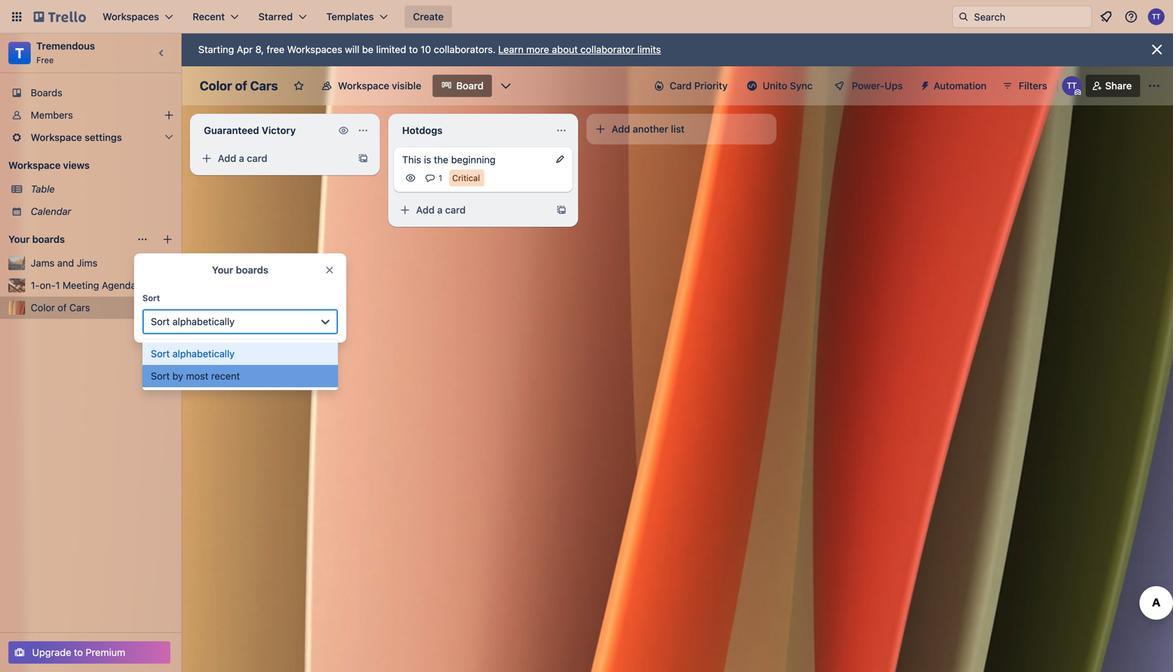 Task type: vqa. For each thing, say whether or not it's contained in the screenshot.
recently
no



Task type: describe. For each thing, give the bounding box(es) containing it.
search image
[[959, 11, 970, 22]]

workspace navigation collapse icon image
[[152, 43, 172, 63]]

table
[[31, 183, 55, 195]]

sync
[[790, 80, 813, 92]]

priority
[[695, 80, 728, 92]]

unito
[[763, 80, 788, 92]]

jims
[[77, 257, 98, 269]]

learn more about collaborator limits link
[[499, 44, 661, 55]]

workspace visible
[[338, 80, 422, 92]]

1 vertical spatial your
[[212, 264, 233, 276]]

t link
[[8, 42, 31, 64]]

sort down "1-on-1 meeting agenda" link
[[143, 293, 160, 303]]

views
[[63, 160, 90, 171]]

workspace for workspace settings
[[31, 132, 82, 143]]

edit card image
[[555, 154, 566, 165]]

starred button
[[250, 6, 315, 28]]

board link
[[433, 75, 492, 97]]

power-ups button
[[824, 75, 912, 97]]

2 sort alphabetically from the top
[[151, 348, 235, 360]]

add for "add a card" button corresponding to create from template… image
[[218, 153, 236, 164]]

create
[[413, 11, 444, 22]]

1 alphabetically from the top
[[173, 316, 235, 328]]

collaborators.
[[434, 44, 496, 55]]

tremendous
[[36, 40, 95, 52]]

table link
[[31, 182, 173, 196]]

card for create from template… icon
[[445, 204, 466, 216]]

recent button
[[184, 6, 247, 28]]

your boards menu image
[[137, 234, 148, 245]]

guaranteed
[[204, 125, 259, 136]]

add another list
[[612, 123, 685, 135]]

power-ups
[[852, 80, 903, 92]]

this is the beginning
[[402, 154, 496, 166]]

filters
[[1019, 80, 1048, 92]]

calendar
[[31, 206, 71, 217]]

create from template… image
[[556, 205, 567, 216]]

list
[[671, 123, 685, 135]]

create from template… image
[[358, 153, 369, 164]]

share button
[[1086, 75, 1141, 97]]

free
[[36, 55, 54, 65]]

star or unstar board image
[[293, 80, 305, 92]]

back to home image
[[34, 6, 86, 28]]

1 horizontal spatial to
[[409, 44, 418, 55]]

Board name text field
[[193, 75, 285, 97]]

workspaces inside popup button
[[103, 11, 159, 22]]

will
[[345, 44, 360, 55]]

10
[[421, 44, 431, 55]]

tremendous link
[[36, 40, 95, 52]]

1-on-1 meeting agenda link
[[31, 279, 173, 293]]

learn
[[499, 44, 524, 55]]

unito sync button
[[739, 75, 822, 97]]

card priority icon image
[[655, 81, 664, 91]]

terry turtle (terryturtle) image
[[1063, 76, 1082, 96]]

workspace for workspace views
[[8, 160, 61, 171]]

guaranteed victory
[[204, 125, 296, 136]]

add another list button
[[587, 114, 777, 145]]

limited
[[376, 44, 406, 55]]

workspace visible button
[[313, 75, 430, 97]]

settings
[[85, 132, 122, 143]]

1-on-1 meeting agenda
[[31, 280, 136, 291]]

starred
[[259, 11, 293, 22]]

color inside board name text field
[[200, 78, 232, 93]]

cars inside board name text field
[[250, 78, 278, 93]]

unito sync
[[763, 80, 813, 92]]

collaborator
[[581, 44, 635, 55]]

primary element
[[0, 0, 1174, 34]]

starting apr 8, free workspaces will be limited to 10 collaborators. learn more about collaborator limits
[[198, 44, 661, 55]]

by
[[173, 371, 183, 382]]

0 horizontal spatial your
[[8, 234, 30, 245]]

share
[[1106, 80, 1133, 92]]

8,
[[255, 44, 264, 55]]

on-
[[40, 280, 55, 291]]

cars inside "link"
[[69, 302, 90, 314]]

sort by most recent
[[151, 371, 240, 382]]

meeting
[[63, 280, 99, 291]]

hotdogs
[[402, 125, 443, 136]]

sort down color of cars "link"
[[151, 316, 170, 328]]

workspace for workspace visible
[[338, 80, 390, 92]]

visible
[[392, 80, 422, 92]]

2 alphabetically from the top
[[173, 348, 235, 360]]

boards
[[31, 87, 62, 99]]

power-
[[852, 80, 885, 92]]

free
[[267, 44, 285, 55]]

filters button
[[998, 75, 1052, 97]]

another
[[633, 123, 669, 135]]

sort left by
[[151, 371, 170, 382]]

customize views image
[[499, 79, 513, 93]]

this is the beginning link
[[402, 153, 565, 167]]

beginning
[[451, 154, 496, 166]]

terry turtle (terryturtle) image
[[1149, 8, 1165, 25]]

create button
[[405, 6, 452, 28]]

jams
[[31, 257, 55, 269]]

tremendous free
[[36, 40, 95, 65]]

automation button
[[915, 75, 996, 97]]

of inside "link"
[[58, 302, 67, 314]]

card priority
[[670, 80, 728, 92]]

close popover image
[[324, 265, 335, 276]]

agenda
[[102, 280, 136, 291]]

victory
[[262, 125, 296, 136]]

add for "add a card" button related to create from template… icon
[[416, 204, 435, 216]]

limits
[[638, 44, 661, 55]]



Task type: locate. For each thing, give the bounding box(es) containing it.
add down guaranteed
[[218, 153, 236, 164]]

card
[[670, 80, 692, 92]]

the
[[434, 154, 449, 166]]

1 horizontal spatial workspaces
[[287, 44, 342, 55]]

0 vertical spatial add a card button
[[196, 147, 349, 170]]

0 horizontal spatial add a card
[[218, 153, 268, 164]]

1 down the the
[[439, 173, 443, 183]]

this member is an admin of this board. image
[[1075, 89, 1081, 96]]

add inside add another list button
[[612, 123, 630, 135]]

0 vertical spatial 1
[[439, 173, 443, 183]]

sort up sort by most recent
[[151, 348, 170, 360]]

1 vertical spatial cars
[[69, 302, 90, 314]]

workspace settings
[[31, 132, 122, 143]]

0 horizontal spatial workspaces
[[103, 11, 159, 22]]

calendar link
[[31, 205, 173, 219]]

0 vertical spatial of
[[235, 78, 247, 93]]

add a card down critical
[[416, 204, 466, 216]]

templates
[[326, 11, 374, 22]]

workspace up table
[[8, 160, 61, 171]]

0 horizontal spatial boards
[[32, 234, 65, 245]]

1 horizontal spatial add a card button
[[394, 199, 548, 221]]

0 horizontal spatial to
[[74, 647, 83, 659]]

color
[[200, 78, 232, 93], [31, 302, 55, 314]]

1 horizontal spatial your
[[212, 264, 233, 276]]

0 horizontal spatial add a card button
[[196, 147, 349, 170]]

premium
[[86, 647, 125, 659]]

add a card button down guaranteed victory text field
[[196, 147, 349, 170]]

0 horizontal spatial a
[[239, 153, 244, 164]]

1 vertical spatial a
[[437, 204, 443, 216]]

jams and jims link
[[31, 256, 156, 270]]

1 vertical spatial add
[[218, 153, 236, 164]]

workspace down members
[[31, 132, 82, 143]]

0 vertical spatial your
[[8, 234, 30, 245]]

is
[[424, 154, 431, 166]]

2 horizontal spatial add
[[612, 123, 630, 135]]

sort alphabetically
[[151, 316, 235, 328], [151, 348, 235, 360]]

of down meeting
[[58, 302, 67, 314]]

templates button
[[318, 6, 396, 28]]

most
[[186, 371, 209, 382]]

1 vertical spatial color
[[31, 302, 55, 314]]

card down critical
[[445, 204, 466, 216]]

0 vertical spatial sort alphabetically
[[151, 316, 235, 328]]

1 vertical spatial your boards
[[212, 264, 269, 276]]

cars
[[250, 78, 278, 93], [69, 302, 90, 314]]

boards link
[[0, 82, 182, 104]]

Search field
[[970, 6, 1092, 27]]

1 horizontal spatial color of cars
[[200, 78, 278, 93]]

0 horizontal spatial cars
[[69, 302, 90, 314]]

1 vertical spatial boards
[[236, 264, 269, 276]]

sm image
[[915, 75, 934, 94]]

0 horizontal spatial of
[[58, 302, 67, 314]]

a down the the
[[437, 204, 443, 216]]

0 vertical spatial to
[[409, 44, 418, 55]]

0 vertical spatial color of cars
[[200, 78, 278, 93]]

1 vertical spatial card
[[445, 204, 466, 216]]

add a card button
[[196, 147, 349, 170], [394, 199, 548, 221]]

show menu image
[[1148, 79, 1162, 93]]

1 vertical spatial add a card
[[416, 204, 466, 216]]

upgrade to premium
[[32, 647, 125, 659]]

to left 10
[[409, 44, 418, 55]]

0 vertical spatial a
[[239, 153, 244, 164]]

your boards with 3 items element
[[8, 231, 130, 248]]

Guaranteed Victory text field
[[196, 119, 335, 142]]

1
[[439, 173, 443, 183], [55, 280, 60, 291]]

1 horizontal spatial a
[[437, 204, 443, 216]]

jams and jims
[[31, 257, 98, 269]]

a down "guaranteed victory"
[[239, 153, 244, 164]]

be
[[362, 44, 374, 55]]

1 vertical spatial 1
[[55, 280, 60, 291]]

workspaces up workspace navigation collapse icon on the top
[[103, 11, 159, 22]]

add a card for create from template… image
[[218, 153, 268, 164]]

color of cars down on-
[[31, 302, 90, 314]]

color down on-
[[31, 302, 55, 314]]

card down "guaranteed victory"
[[247, 153, 268, 164]]

1 sort alphabetically from the top
[[151, 316, 235, 328]]

t
[[15, 45, 24, 61]]

0 vertical spatial card
[[247, 153, 268, 164]]

about
[[552, 44, 578, 55]]

sort
[[143, 293, 160, 303], [151, 316, 170, 328], [151, 348, 170, 360], [151, 371, 170, 382]]

1 horizontal spatial add
[[416, 204, 435, 216]]

apr
[[237, 44, 253, 55]]

1 vertical spatial workspace
[[31, 132, 82, 143]]

1 vertical spatial alphabetically
[[173, 348, 235, 360]]

0 horizontal spatial color of cars
[[31, 302, 90, 314]]

0 horizontal spatial add
[[218, 153, 236, 164]]

color down starting
[[200, 78, 232, 93]]

1 vertical spatial color of cars
[[31, 302, 90, 314]]

0 vertical spatial your boards
[[8, 234, 65, 245]]

recent
[[193, 11, 225, 22]]

your
[[8, 234, 30, 245], [212, 264, 233, 276]]

0 vertical spatial workspaces
[[103, 11, 159, 22]]

1 vertical spatial of
[[58, 302, 67, 314]]

upgrade
[[32, 647, 71, 659]]

add
[[612, 123, 630, 135], [218, 153, 236, 164], [416, 204, 435, 216]]

0 horizontal spatial your boards
[[8, 234, 65, 245]]

0 vertical spatial color
[[200, 78, 232, 93]]

add a card button for create from template… image
[[196, 147, 349, 170]]

0 horizontal spatial card
[[247, 153, 268, 164]]

color of cars inside "link"
[[31, 302, 90, 314]]

workspaces button
[[94, 6, 182, 28]]

1 vertical spatial workspaces
[[287, 44, 342, 55]]

workspaces
[[103, 11, 159, 22], [287, 44, 342, 55]]

1 horizontal spatial card
[[445, 204, 466, 216]]

recent
[[211, 371, 240, 382]]

automation
[[934, 80, 987, 92]]

unito sync icon image
[[748, 81, 757, 91]]

1 horizontal spatial add a card
[[416, 204, 466, 216]]

1-
[[31, 280, 40, 291]]

members link
[[0, 104, 182, 126]]

card priority button
[[646, 75, 737, 97]]

Hotdogs text field
[[394, 119, 551, 142]]

this
[[402, 154, 421, 166]]

workspace settings button
[[0, 126, 182, 149]]

boards
[[32, 234, 65, 245], [236, 264, 269, 276]]

a for create from template… image
[[239, 153, 244, 164]]

color of cars
[[200, 78, 278, 93], [31, 302, 90, 314]]

a for create from template… icon
[[437, 204, 443, 216]]

color inside "link"
[[31, 302, 55, 314]]

1 horizontal spatial your boards
[[212, 264, 269, 276]]

0 horizontal spatial color
[[31, 302, 55, 314]]

1 vertical spatial sort alphabetically
[[151, 348, 235, 360]]

more
[[527, 44, 550, 55]]

add a card for create from template… icon
[[416, 204, 466, 216]]

color of cars down apr
[[200, 78, 278, 93]]

critical
[[452, 173, 480, 183]]

1 horizontal spatial of
[[235, 78, 247, 93]]

1 vertical spatial to
[[74, 647, 83, 659]]

2 vertical spatial add
[[416, 204, 435, 216]]

1 horizontal spatial boards
[[236, 264, 269, 276]]

0 vertical spatial add a card
[[218, 153, 268, 164]]

ups
[[885, 80, 903, 92]]

and
[[57, 257, 74, 269]]

0 vertical spatial cars
[[250, 78, 278, 93]]

add down is at the top left of the page
[[416, 204, 435, 216]]

0 vertical spatial alphabetically
[[173, 316, 235, 328]]

a
[[239, 153, 244, 164], [437, 204, 443, 216]]

add a card
[[218, 153, 268, 164], [416, 204, 466, 216]]

1 vertical spatial add a card button
[[394, 199, 548, 221]]

of down apr
[[235, 78, 247, 93]]

of inside board name text field
[[235, 78, 247, 93]]

your boards
[[8, 234, 65, 245], [212, 264, 269, 276]]

workspaces left will at the top left of the page
[[287, 44, 342, 55]]

1 right 1-
[[55, 280, 60, 291]]

1 horizontal spatial color
[[200, 78, 232, 93]]

board
[[457, 80, 484, 92]]

add left another
[[612, 123, 630, 135]]

add for add another list button
[[612, 123, 630, 135]]

1 horizontal spatial cars
[[250, 78, 278, 93]]

color of cars link
[[31, 301, 173, 315]]

add a card button for create from template… icon
[[394, 199, 548, 221]]

cars left star or unstar board image
[[250, 78, 278, 93]]

color of cars inside board name text field
[[200, 78, 278, 93]]

workspace down be
[[338, 80, 390, 92]]

0 horizontal spatial 1
[[55, 280, 60, 291]]

0 notifications image
[[1098, 8, 1115, 25]]

upgrade to premium link
[[8, 642, 170, 664]]

0 vertical spatial workspace
[[338, 80, 390, 92]]

open information menu image
[[1125, 10, 1139, 24]]

add a card down "guaranteed victory"
[[218, 153, 268, 164]]

card
[[247, 153, 268, 164], [445, 204, 466, 216]]

starting
[[198, 44, 234, 55]]

0 vertical spatial boards
[[32, 234, 65, 245]]

add a card button down critical
[[394, 199, 548, 221]]

card for create from template… image
[[247, 153, 268, 164]]

to right upgrade
[[74, 647, 83, 659]]

workspace inside button
[[338, 80, 390, 92]]

2 vertical spatial workspace
[[8, 160, 61, 171]]

workspace inside dropdown button
[[31, 132, 82, 143]]

workspace views
[[8, 160, 90, 171]]

alphabetically
[[173, 316, 235, 328], [173, 348, 235, 360]]

add board image
[[162, 234, 173, 245]]

cars down meeting
[[69, 302, 90, 314]]

1 horizontal spatial 1
[[439, 173, 443, 183]]

0 vertical spatial add
[[612, 123, 630, 135]]



